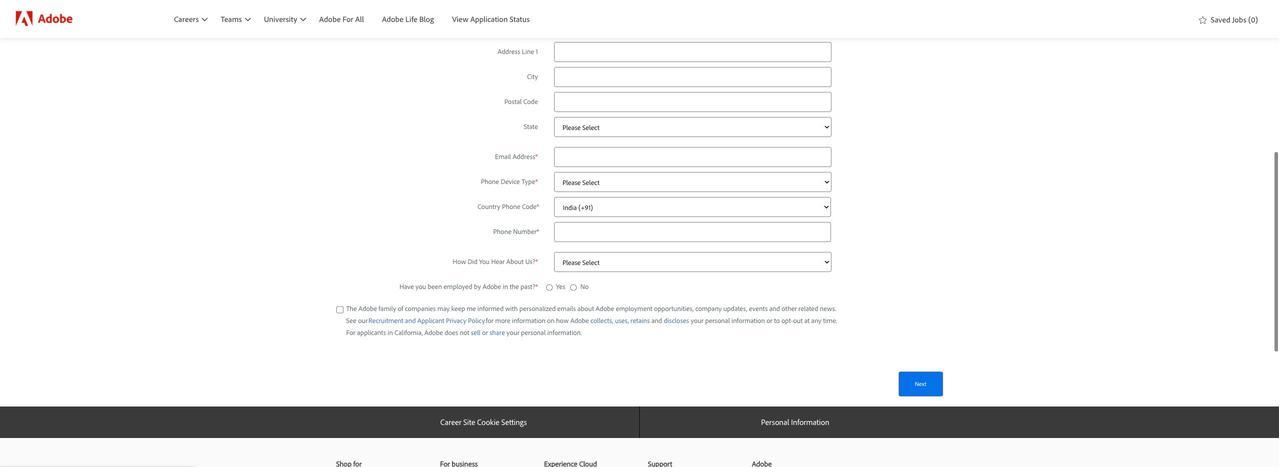 Task type: vqa. For each thing, say whether or not it's contained in the screenshot.
Father's Family Name text box in the bottom of the page
no



Task type: locate. For each thing, give the bounding box(es) containing it.
None radio
[[570, 283, 577, 293]]

Phone Number text field
[[554, 222, 831, 242]]

City text field
[[554, 67, 832, 87]]

None radio
[[546, 283, 553, 293]]

list
[[165, 0, 1193, 38], [328, 407, 951, 438]]

None checkbox
[[336, 305, 343, 316]]

Email Address email field
[[554, 147, 832, 167]]

Local Given Name(s) text field
[[554, 0, 832, 12]]

footer
[[0, 438, 1279, 468]]

main content
[[0, 0, 1279, 468]]

list item
[[310, 0, 373, 38], [373, 0, 443, 38], [443, 0, 539, 38]]

option group
[[336, 277, 840, 293]]

0 vertical spatial list
[[165, 0, 1193, 38]]

Address Line 1 text field
[[554, 42, 832, 62]]



Task type: describe. For each thing, give the bounding box(es) containing it.
1 list item from the left
[[310, 0, 373, 38]]

1 vertical spatial list
[[328, 407, 951, 438]]

2 list item from the left
[[373, 0, 443, 38]]

star image
[[1199, 14, 1207, 24]]

Postal Code text field
[[554, 92, 832, 112]]

Local Family Name text field
[[554, 17, 832, 37]]

3 list item from the left
[[443, 0, 539, 38]]

company logo image
[[15, 11, 75, 27]]



